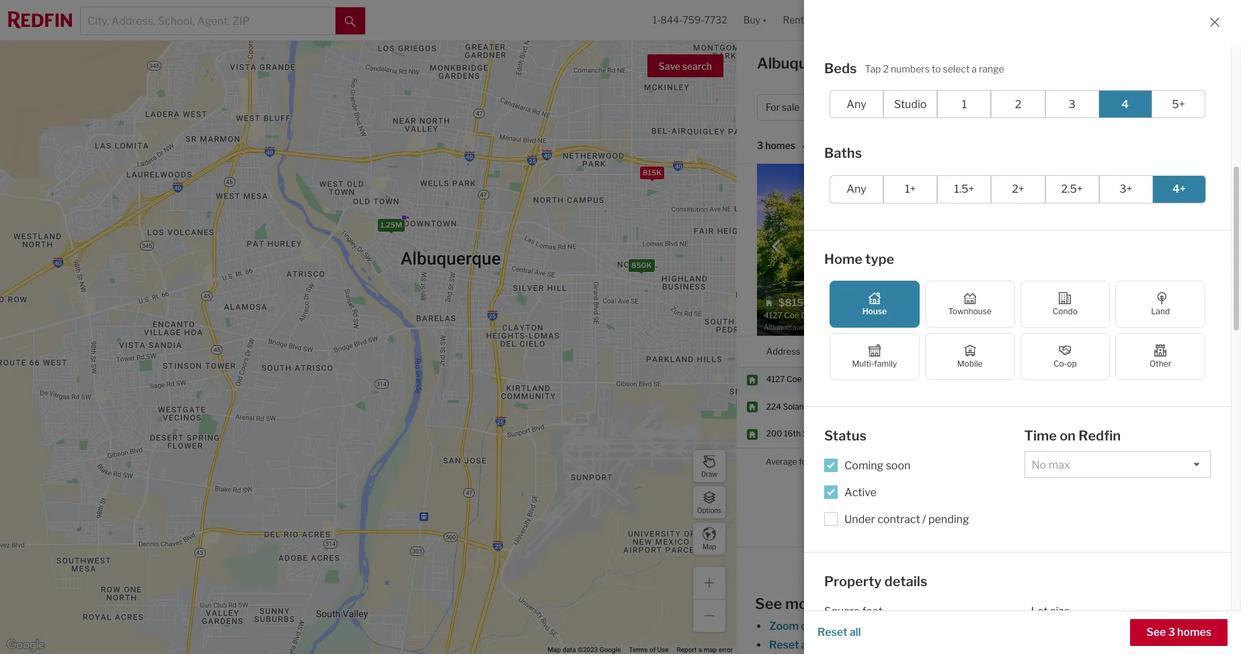 Task type: vqa. For each thing, say whether or not it's contained in the screenshot.
the rightmost for
yes



Task type: locate. For each thing, give the bounding box(es) containing it.
4,911
[[1058, 429, 1077, 439]]

0 horizontal spatial house
[[862, 307, 887, 317]]

1 vertical spatial dr
[[811, 402, 820, 412]]

1 horizontal spatial /
[[991, 102, 995, 113]]

1 vertical spatial days
[[1165, 402, 1183, 412]]

viewing page 1 of 1 (download all)
[[915, 542, 1063, 553]]

0 vertical spatial option group
[[830, 90, 1206, 118]]

any down the tap at top right
[[847, 98, 867, 111]]

0 vertical spatial redfin
[[1168, 346, 1195, 357]]

for left sale
[[936, 54, 956, 72]]

1 vertical spatial for
[[799, 457, 810, 468]]

4
[[1122, 98, 1129, 111], [970, 102, 976, 113], [989, 375, 994, 385], [1023, 375, 1029, 385], [989, 402, 994, 412], [1023, 402, 1029, 412]]

see 3 homes
[[1147, 627, 1212, 639]]

numbers
[[891, 63, 930, 74]]

0 horizontal spatial 1
[[962, 98, 967, 111]]

1 vertical spatial on
[[1060, 428, 1076, 444]]

• left sort
[[802, 141, 805, 152]]

2 any from the top
[[847, 183, 867, 196]]

0 horizontal spatial see
[[755, 596, 782, 613]]

5+
[[1172, 98, 1185, 111]]

details right the view
[[1175, 316, 1204, 327]]

0 vertical spatial ne
[[814, 375, 826, 385]]

details down viewing
[[885, 574, 928, 590]]

1 horizontal spatial reset
[[818, 627, 848, 639]]

41 days
[[1154, 402, 1183, 412]]

0 horizontal spatial •
[[802, 141, 805, 152]]

map region
[[0, 2, 776, 655]]

see 3 homes button
[[1130, 620, 1228, 647]]

3+ radio
[[1099, 175, 1153, 203]]

homes
[[765, 140, 796, 152], [825, 596, 873, 613], [1177, 627, 1212, 639], [1086, 639, 1120, 652]]

0 horizontal spatial all
[[801, 639, 813, 652]]

3
[[1069, 98, 1076, 111], [1124, 102, 1130, 113], [757, 140, 763, 152], [1168, 627, 1175, 639]]

error
[[719, 647, 733, 654]]

lot
[[1073, 186, 1083, 196]]

1 horizontal spatial on
[[1194, 175, 1204, 186]]

on inside original owner! spacious, well-designed brick home on nearly quarter-acre lot in mid-city neighborhood close to altura p...
[[1194, 175, 1204, 186]]

3 inside option
[[1069, 98, 1076, 111]]

map inside button
[[703, 543, 716, 551]]

well-
[[1096, 175, 1114, 186]]

studio
[[894, 98, 927, 111]]

4 down mobile option
[[989, 402, 994, 412]]

1 vertical spatial see
[[1147, 627, 1166, 639]]

0 horizontal spatial a
[[698, 647, 702, 654]]

previous button image
[[770, 240, 783, 253]]

save search button
[[647, 54, 724, 77]]

City, Address, School, Agent, ZIP search field
[[81, 7, 336, 34]]

4 checkbox
[[1099, 90, 1152, 118]]

0 vertical spatial price button
[[831, 94, 888, 121]]

any down baths
[[847, 183, 867, 196]]

see for see more homes
[[755, 596, 782, 613]]

1 albuquerque from the top
[[849, 402, 897, 412]]

any inside checkbox
[[847, 98, 867, 111]]

Co-op checkbox
[[1020, 334, 1110, 381]]

dr right solano
[[811, 402, 820, 412]]

4 inside checkbox
[[1122, 98, 1129, 111]]

redfin right on
[[1168, 346, 1195, 357]]

1.5+ radio
[[938, 175, 991, 203]]

5+ checkbox
[[1152, 90, 1206, 118]]

0 vertical spatial to
[[932, 63, 941, 74]]

details for view details
[[1175, 316, 1204, 327]]

house down numbers
[[902, 102, 931, 113]]

more right see
[[1057, 639, 1083, 652]]

on
[[1194, 175, 1204, 186], [1060, 428, 1076, 444]]

1+ radio
[[884, 175, 938, 203]]

1 horizontal spatial house
[[902, 102, 931, 113]]

for sale button
[[757, 94, 825, 121]]

1 horizontal spatial more
[[1057, 639, 1083, 652]]

average for albuquerque:
[[766, 457, 862, 468]]

details inside button
[[1175, 316, 1204, 327]]

owner!
[[1031, 175, 1056, 186]]

0 vertical spatial price
[[839, 102, 862, 113]]

• inside "3 homes • sort : recommended"
[[802, 141, 805, 152]]

1 vertical spatial any
[[847, 183, 867, 196]]

viewing
[[915, 542, 950, 553]]

1 any from the top
[[847, 98, 867, 111]]

/ left the pending
[[923, 513, 926, 526]]

dr right coe
[[804, 375, 813, 385]]

homes inside button
[[1177, 627, 1212, 639]]

terms of use link
[[629, 647, 669, 654]]

days right 5
[[1161, 375, 1179, 385]]

2 vertical spatial option group
[[830, 281, 1206, 381]]

200 16th st sw link
[[766, 429, 836, 440]]

redfin inside button
[[1168, 346, 1195, 357]]

for right 'average'
[[799, 457, 810, 468]]

3+
[[1120, 183, 1133, 196]]

2 horizontal spatial to
[[1202, 186, 1210, 196]]

2 vertical spatial to
[[1024, 639, 1034, 652]]

0 horizontal spatial more
[[785, 596, 822, 613]]

co-
[[1054, 359, 1067, 369]]

house inside house button
[[902, 102, 931, 113]]

price button
[[831, 94, 888, 121], [910, 337, 932, 367]]

0 horizontal spatial 2
[[883, 63, 889, 74]]

1
[[962, 98, 967, 111], [976, 542, 981, 553], [994, 542, 998, 553]]

on up close
[[1194, 175, 1204, 186]]

3 inside "3 homes • sort : recommended"
[[757, 140, 763, 152]]

1 horizontal spatial redfin
[[1168, 346, 1195, 357]]

of right one
[[922, 639, 933, 652]]

multi-family
[[852, 359, 897, 369]]

report a map error
[[677, 647, 733, 654]]

1 horizontal spatial 2
[[1015, 98, 1022, 111]]

1 vertical spatial map
[[548, 647, 561, 654]]

1 horizontal spatial details
[[1175, 316, 1204, 327]]

0 vertical spatial 4+
[[997, 102, 1008, 113]]

albuquerque up coming soon
[[849, 429, 897, 439]]

property details
[[824, 574, 928, 590]]

1+
[[905, 183, 916, 196]]

3 homes • sort : recommended
[[757, 140, 904, 152]]

view details
[[1152, 316, 1204, 327]]

1 vertical spatial redfin
[[1079, 428, 1121, 444]]

map
[[704, 647, 717, 654]]

see
[[755, 596, 782, 613], [1147, 627, 1166, 639]]

of right page
[[983, 542, 992, 553]]

select
[[943, 63, 970, 74]]

filters inside button
[[1090, 102, 1117, 113]]

/ right "bd"
[[991, 102, 995, 113]]

map button
[[693, 522, 726, 556]]

Studio checkbox
[[884, 90, 938, 118]]

data
[[563, 647, 576, 654]]

1 vertical spatial more
[[1057, 639, 1083, 652]]

1 horizontal spatial •
[[1119, 102, 1122, 113]]

ne up sw
[[821, 402, 832, 412]]

coming soon
[[845, 460, 911, 472]]

0 vertical spatial for
[[936, 54, 956, 72]]

of
[[983, 542, 992, 553], [922, 639, 933, 652], [650, 647, 656, 654]]

nm
[[855, 54, 880, 72]]

see inside see 3 homes button
[[1147, 627, 1166, 639]]

mid-
[[1093, 186, 1110, 196]]

dr for coe
[[804, 375, 813, 385]]

200
[[766, 429, 782, 439]]

1 horizontal spatial of
[[922, 639, 933, 652]]

filters left or
[[815, 639, 845, 652]]

1 left "bd"
[[962, 98, 967, 111]]

$850,000 up under contract / pending
[[907, 457, 947, 467]]

4 left "bd"
[[970, 102, 976, 113]]

0 vertical spatial see
[[755, 596, 782, 613]]

sq.ft.
[[1058, 346, 1080, 357]]

1 vertical spatial price
[[910, 346, 932, 357]]

1 vertical spatial 4+
[[1173, 183, 1186, 196]]

to left select
[[932, 63, 941, 74]]

option group containing house
[[830, 281, 1206, 381]]

use
[[657, 647, 669, 654]]

redfin
[[1168, 346, 1195, 357], [1079, 428, 1121, 444]]

1 horizontal spatial all
[[850, 627, 861, 639]]

submit search image
[[345, 16, 356, 27]]

3 option group from the top
[[830, 281, 1206, 381]]

sale
[[782, 102, 800, 113]]

0 horizontal spatial reset
[[769, 639, 799, 652]]

all down square feet
[[850, 627, 861, 639]]

0 vertical spatial 2
[[883, 63, 889, 74]]

• inside all filters • 3 button
[[1119, 102, 1122, 113]]

filters right your
[[960, 639, 989, 652]]

map for map
[[703, 543, 716, 551]]

House checkbox
[[830, 281, 920, 328]]

photo of 4127 coe dr ne, albuquerque, nm 87110 image
[[757, 164, 989, 336]]

of left use on the right of page
[[650, 647, 656, 654]]

41
[[1154, 402, 1163, 412]]

spacious,
[[1058, 175, 1094, 186]]

pending
[[929, 513, 969, 526]]

2 option group from the top
[[830, 175, 1206, 203]]

price up $815,000
[[910, 346, 932, 357]]

price button up $815,000
[[910, 337, 932, 367]]

1 vertical spatial to
[[1202, 186, 1210, 196]]

1 vertical spatial $850,000
[[907, 457, 947, 467]]

details for property details
[[885, 574, 928, 590]]

to right close
[[1202, 186, 1210, 196]]

0 horizontal spatial for
[[799, 457, 810, 468]]

all inside button
[[850, 627, 861, 639]]

0 horizontal spatial price
[[839, 102, 862, 113]]

1 vertical spatial •
[[802, 141, 805, 152]]

dr for solano
[[811, 402, 820, 412]]

below
[[991, 639, 1021, 652]]

0 horizontal spatial on
[[1060, 428, 1076, 444]]

0 horizontal spatial price button
[[831, 94, 888, 121]]

0 vertical spatial house
[[902, 102, 931, 113]]

2 right the tap at top right
[[883, 63, 889, 74]]

1 vertical spatial details
[[885, 574, 928, 590]]

any inside option
[[847, 183, 867, 196]]

0 vertical spatial •
[[1119, 102, 1122, 113]]

1 vertical spatial ne
[[821, 402, 832, 412]]

0 vertical spatial any
[[847, 98, 867, 111]]

0 horizontal spatial to
[[932, 63, 941, 74]]

2 horizontal spatial filters
[[1090, 102, 1117, 113]]

2+ radio
[[991, 175, 1045, 203]]

1 horizontal spatial price
[[910, 346, 932, 357]]

price button up the recommended
[[831, 94, 888, 121]]

square
[[824, 606, 860, 619]]

0 horizontal spatial 4+
[[997, 102, 1008, 113]]

• for homes
[[802, 141, 805, 152]]

1 vertical spatial /
[[923, 513, 926, 526]]

days right 41
[[1165, 402, 1183, 412]]

3,056
[[1058, 402, 1081, 412]]

$815,000
[[910, 375, 948, 385]]

1 horizontal spatial a
[[972, 63, 977, 74]]

1 right page
[[976, 542, 981, 553]]

Land checkbox
[[1116, 281, 1206, 328]]

list box
[[1024, 452, 1211, 478], [824, 625, 904, 652], [925, 625, 1004, 652], [1031, 625, 1110, 652], [1132, 625, 1211, 652]]

$850,000 down $815,000
[[910, 402, 950, 412]]

4+ left ba
[[997, 102, 1008, 113]]

map for map data ©2023 google
[[548, 647, 561, 654]]

feet
[[862, 606, 883, 619]]

0 vertical spatial details
[[1175, 316, 1204, 327]]

1 horizontal spatial to
[[1024, 639, 1034, 652]]

4 right all
[[1122, 98, 1129, 111]]

favorite this home image
[[1210, 398, 1226, 414]]

map down options
[[703, 543, 716, 551]]

1 horizontal spatial map
[[703, 543, 716, 551]]

reset down square
[[818, 627, 848, 639]]

house up location
[[862, 307, 887, 317]]

map data ©2023 google
[[548, 647, 621, 654]]

0 horizontal spatial of
[[650, 647, 656, 654]]

5
[[1154, 375, 1159, 385]]

favorite this home image
[[999, 313, 1015, 329]]

a left map
[[698, 647, 702, 654]]

3 checkbox
[[1045, 90, 1099, 118]]

4 left the 4,839 on the bottom right of page
[[1023, 375, 1029, 385]]

1.5+
[[954, 183, 975, 196]]

ne right coe
[[814, 375, 826, 385]]

$168
[[1112, 375, 1132, 385]]

0 vertical spatial $850,000
[[910, 402, 950, 412]]

/ inside button
[[991, 102, 995, 113]]

x-out this home image
[[1025, 313, 1042, 329]]

1 horizontal spatial price button
[[910, 337, 932, 367]]

all
[[1077, 102, 1088, 113]]

2 albuquerque from the top
[[849, 429, 897, 439]]

days
[[1161, 375, 1179, 385], [1165, 402, 1183, 412]]

2 right "bd"
[[1015, 98, 1022, 111]]

draw button
[[693, 450, 726, 483]]

1 vertical spatial house
[[862, 307, 887, 317]]

a left range
[[972, 63, 977, 74]]

0 horizontal spatial details
[[885, 574, 928, 590]]

0 vertical spatial albuquerque
[[849, 402, 897, 412]]

0 horizontal spatial /
[[923, 513, 926, 526]]

sale
[[959, 54, 990, 72]]

type
[[865, 251, 894, 267]]

redfin right 4,911
[[1079, 428, 1121, 444]]

0 horizontal spatial map
[[548, 647, 561, 654]]

1 horizontal spatial 4+
[[1173, 183, 1186, 196]]

to inside 'zoom out reset all filters or remove one of your filters below to see more homes'
[[1024, 639, 1034, 652]]

0 vertical spatial days
[[1161, 375, 1179, 385]]

reset down zoom
[[769, 639, 799, 652]]

more up out at the right bottom
[[785, 596, 822, 613]]

0 vertical spatial a
[[972, 63, 977, 74]]

$850,000 for 4
[[910, 402, 950, 412]]

• right all
[[1119, 102, 1122, 113]]

1 horizontal spatial see
[[1147, 627, 1166, 639]]

4+ right brick
[[1173, 183, 1186, 196]]

0 vertical spatial dr
[[804, 375, 813, 385]]

sw
[[812, 429, 826, 439]]

remove
[[861, 639, 899, 652]]

ne for 4127 coe dr ne
[[814, 375, 826, 385]]

4.5
[[1023, 429, 1036, 439]]

house
[[902, 102, 931, 113], [862, 307, 887, 317]]

baths
[[824, 145, 862, 161]]

on up 4839
[[1060, 428, 1076, 444]]

option group for baths
[[830, 175, 1206, 203]]

filters
[[1090, 102, 1117, 113], [815, 639, 845, 652], [960, 639, 989, 652]]

st
[[803, 429, 811, 439]]

to left see
[[1024, 639, 1034, 652]]

2 checkbox
[[991, 90, 1045, 118]]

224
[[766, 402, 781, 412]]

1 vertical spatial albuquerque
[[849, 429, 897, 439]]

0 vertical spatial map
[[703, 543, 716, 551]]

sort
[[812, 140, 832, 152]]

all down out at the right bottom
[[801, 639, 813, 652]]

map left data
[[548, 647, 561, 654]]

1 vertical spatial 2
[[1015, 98, 1022, 111]]

16th
[[784, 429, 801, 439]]

price down beds
[[839, 102, 862, 113]]

0 vertical spatial on
[[1194, 175, 1204, 186]]

1 vertical spatial option group
[[830, 175, 1206, 203]]

all filters • 3
[[1077, 102, 1130, 113]]

days for 41 days
[[1165, 402, 1183, 412]]

albuquerque up status at the bottom right of page
[[849, 402, 897, 412]]

4 inside button
[[970, 102, 976, 113]]

2 horizontal spatial 1
[[994, 542, 998, 553]]

option group
[[830, 90, 1206, 118], [830, 175, 1206, 203], [830, 281, 1206, 381]]

any for 1+
[[847, 183, 867, 196]]

0 vertical spatial /
[[991, 102, 995, 113]]

2 horizontal spatial of
[[983, 542, 992, 553]]

1 left the (download
[[994, 542, 998, 553]]

filters right all
[[1090, 102, 1117, 113]]



Task type: describe. For each thing, give the bounding box(es) containing it.
report
[[677, 647, 697, 654]]

view
[[1152, 316, 1174, 327]]

$255
[[1112, 429, 1133, 439]]

1-
[[653, 14, 661, 26]]

reset inside 'zoom out reset all filters or remove one of your filters below to see more homes'
[[769, 639, 799, 652]]

nearly
[[1000, 186, 1023, 196]]

0 horizontal spatial filters
[[815, 639, 845, 652]]

Townhouse checkbox
[[925, 281, 1015, 328]]

designed
[[1114, 175, 1149, 186]]

more inside 'zoom out reset all filters or remove one of your filters below to see more homes'
[[1057, 639, 1083, 652]]

7732
[[704, 14, 727, 26]]

view details button
[[1144, 310, 1212, 332]]

4+ inside button
[[997, 102, 1008, 113]]

Other checkbox
[[1116, 334, 1206, 381]]

2 inside option
[[1015, 98, 1022, 111]]

:
[[832, 140, 834, 152]]

1 checkbox
[[938, 90, 991, 118]]

all inside 'zoom out reset all filters or remove one of your filters below to see more homes'
[[801, 639, 813, 652]]

4127
[[766, 375, 785, 385]]

coe
[[787, 375, 802, 385]]

reset inside button
[[818, 627, 848, 639]]

contract
[[878, 513, 920, 526]]

1 inside checkbox
[[962, 98, 967, 111]]

for
[[766, 102, 780, 113]]

1-844-759-7732 link
[[653, 14, 727, 26]]

co-op
[[1054, 359, 1077, 369]]

(download
[[1000, 542, 1047, 553]]

time on redfin
[[1024, 428, 1121, 444]]

your
[[935, 639, 957, 652]]

Condo checkbox
[[1020, 281, 1110, 328]]

brick
[[1150, 175, 1169, 186]]

• for filters
[[1119, 102, 1122, 113]]

google
[[600, 647, 621, 654]]

townhouse
[[948, 307, 992, 317]]

homes inside "3 homes • sort : recommended"
[[765, 140, 796, 152]]

search
[[682, 61, 712, 72]]

albuquerque:
[[811, 457, 862, 468]]

sq.ft. button
[[1058, 337, 1080, 367]]

favorite button checkbox
[[963, 167, 986, 190]]

or
[[848, 639, 858, 652]]

815k
[[643, 168, 662, 177]]

©2023
[[578, 647, 598, 654]]

lot
[[1031, 606, 1048, 619]]

lot size
[[1031, 606, 1070, 619]]

albuquerque for 224 solano dr ne
[[849, 402, 897, 412]]

favorite button image
[[963, 167, 986, 190]]

options button
[[693, 486, 726, 520]]

on
[[1154, 346, 1166, 357]]

albuquerque,
[[757, 54, 852, 72]]

one
[[901, 639, 920, 652]]

multi-
[[852, 359, 874, 369]]

mobile
[[957, 359, 983, 369]]

0 horizontal spatial redfin
[[1079, 428, 1121, 444]]

altura
[[1000, 197, 1023, 207]]

Multi-family checkbox
[[830, 334, 920, 381]]

2.5+ radio
[[1045, 175, 1099, 203]]

google image
[[3, 637, 48, 655]]

albuquerque, nm homes for sale
[[757, 54, 990, 72]]

4+ radio
[[1152, 175, 1206, 203]]

see more homes
[[755, 596, 873, 613]]

4+ inside radio
[[1173, 183, 1186, 196]]

ba
[[1010, 102, 1021, 113]]

zoom out reset all filters or remove one of your filters below to see more homes
[[769, 621, 1120, 652]]

recommended
[[836, 140, 904, 152]]

solano
[[783, 402, 809, 412]]

status
[[824, 428, 867, 444]]

4 right $815,000
[[989, 375, 994, 385]]

see for see 3 homes
[[1147, 627, 1166, 639]]

more link
[[1034, 197, 1054, 207]]

family
[[874, 359, 897, 369]]

albuquerque for 200 16th st sw
[[849, 429, 897, 439]]

844-
[[661, 14, 683, 26]]

house button
[[893, 94, 956, 121]]

p...
[[1025, 197, 1034, 207]]

1 vertical spatial price button
[[910, 337, 932, 367]]

terms of use
[[629, 647, 669, 654]]

to inside original owner! spacious, well-designed brick home on nearly quarter-acre lot in mid-city neighborhood close to altura p...
[[1202, 186, 1210, 196]]

square feet
[[824, 606, 883, 619]]

1.25m
[[380, 220, 402, 230]]

land
[[1151, 307, 1170, 317]]

1 horizontal spatial filters
[[960, 639, 989, 652]]

of inside 'zoom out reset all filters or remove one of your filters below to see more homes'
[[922, 639, 933, 652]]

1 horizontal spatial 1
[[976, 542, 981, 553]]

tap
[[865, 63, 881, 74]]

see
[[1037, 639, 1055, 652]]

average
[[766, 457, 797, 468]]

759-
[[683, 14, 704, 26]]

location
[[849, 346, 884, 357]]

2+
[[1012, 183, 1025, 196]]

4 bd / 4+ ba
[[970, 102, 1021, 113]]

4127 coe dr ne link
[[766, 375, 836, 386]]

/ for 4+
[[991, 102, 995, 113]]

location button
[[849, 337, 884, 367]]

days for 5 days
[[1161, 375, 1179, 385]]

5 days
[[1154, 375, 1179, 385]]

any for studio
[[847, 98, 867, 111]]

1-844-759-7732
[[653, 14, 727, 26]]

price inside price button
[[839, 102, 862, 113]]

tap 2 numbers to select a range
[[865, 63, 1004, 74]]

condo
[[1053, 307, 1078, 317]]

1 option group from the top
[[830, 90, 1206, 118]]

save
[[659, 61, 680, 72]]

home
[[824, 251, 863, 267]]

all filters • 3 button
[[1052, 94, 1139, 121]]

quarter-
[[1025, 186, 1055, 196]]

/ for pending
[[923, 513, 926, 526]]

all)
[[1049, 542, 1063, 553]]

option group for home type
[[830, 281, 1206, 381]]

out
[[801, 621, 818, 633]]

homes
[[883, 54, 933, 72]]

range
[[979, 63, 1004, 74]]

in
[[1085, 186, 1092, 196]]

1 vertical spatial a
[[698, 647, 702, 654]]

Mobile checkbox
[[925, 334, 1015, 381]]

Any checkbox
[[830, 90, 884, 118]]

0 vertical spatial more
[[785, 596, 822, 613]]

1 horizontal spatial for
[[936, 54, 956, 72]]

house inside option
[[862, 307, 887, 317]]

4 up 4.5
[[1023, 402, 1029, 412]]

4,839
[[1058, 375, 1080, 385]]

homes inside 'zoom out reset all filters or remove one of your filters below to see more homes'
[[1086, 639, 1120, 652]]

close
[[1180, 186, 1200, 196]]

ne for 224 solano dr ne
[[821, 402, 832, 412]]

beds
[[824, 60, 857, 76]]

850k
[[631, 261, 652, 270]]

$850,000 for 4839
[[907, 457, 947, 467]]

acre
[[1055, 186, 1072, 196]]

city
[[1110, 186, 1124, 196]]

Any radio
[[830, 175, 884, 203]]



